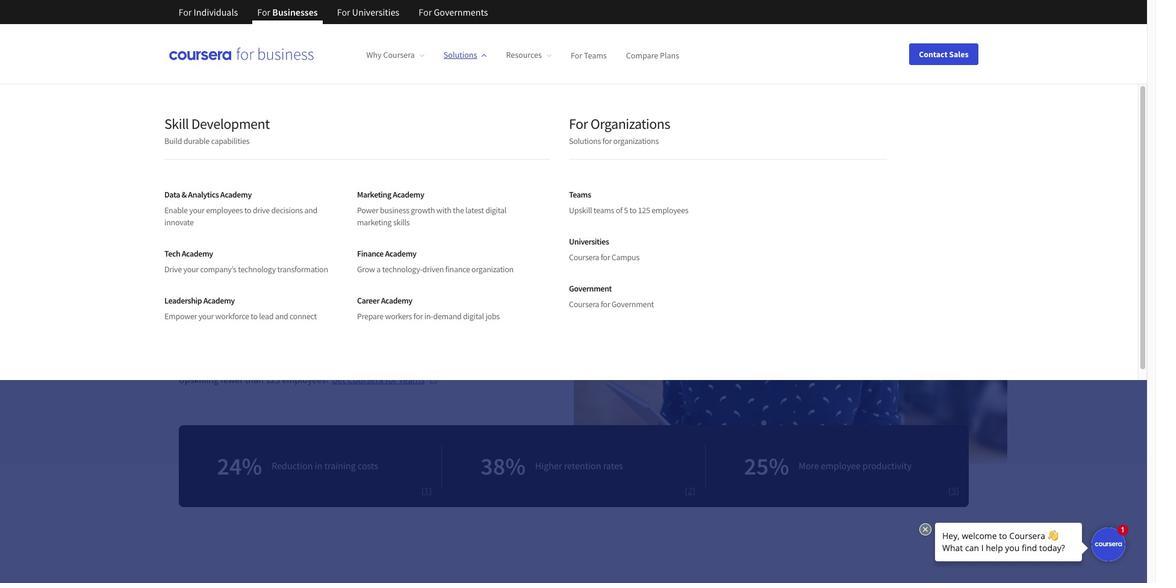 Task type: locate. For each thing, give the bounding box(es) containing it.
0 vertical spatial government
[[569, 283, 612, 294]]

1 vertical spatial universities
[[569, 236, 609, 247]]

universities inside banner navigation
[[352, 6, 400, 18]]

government
[[569, 283, 612, 294], [612, 299, 654, 310]]

costs left without
[[253, 257, 273, 269]]

0 horizontal spatial employees
[[206, 205, 243, 216]]

training right 'lower'
[[221, 257, 251, 269]]

1 horizontal spatial employees
[[652, 205, 689, 216]]

for right get
[[386, 373, 397, 385]]

for right resources link
[[571, 50, 583, 60]]

employees right 5
[[652, 205, 689, 216]]

academy inside career academy prepare workers for in-demand digital jobs
[[381, 295, 413, 306]]

1 vertical spatial solutions
[[569, 136, 601, 146]]

universities down upskill
[[569, 236, 609, 247]]

solutions down organizations
[[569, 136, 601, 146]]

to inside data & analytics academy enable your employees to drive decisions and innovate
[[245, 205, 251, 216]]

academy up workers
[[381, 295, 413, 306]]

25%
[[745, 451, 790, 481]]

0 horizontal spatial ]
[[429, 485, 432, 496]]

coursera down universities coursera for campus
[[569, 299, 600, 310]]

training
[[221, 257, 251, 269], [325, 460, 356, 472]]

lower training costs without sacrificing quality
[[196, 257, 374, 269]]

digital inside career academy prepare workers for in-demand digital jobs
[[463, 311, 484, 322]]

2 horizontal spatial [
[[949, 485, 952, 496]]

0 horizontal spatial [
[[422, 485, 425, 496]]

upskill
[[569, 205, 592, 216]]

universities coursera for campus
[[569, 236, 640, 263]]

academy up workforce at left bottom
[[204, 295, 235, 306]]

for left the individuals
[[179, 6, 192, 18]]

0 horizontal spatial solutions
[[444, 50, 477, 60]]

driven
[[423, 264, 444, 275]]

1 horizontal spatial skills
[[393, 217, 410, 228]]

campus
[[612, 252, 640, 263]]

academy up technology-
[[385, 248, 417, 259]]

coursera inside 'government coursera for government'
[[569, 299, 600, 310]]

retention
[[564, 460, 602, 472]]

higher retention rates
[[536, 460, 623, 472]]

technology-
[[382, 264, 423, 275]]

for left governments
[[419, 6, 432, 18]]

for businesses
[[257, 6, 318, 18]]

0 vertical spatial digital
[[486, 205, 507, 216]]

0 vertical spatial solutions
[[444, 50, 477, 60]]

to for leadership academy empower your workforce to lead and connect
[[251, 311, 258, 322]]

0 vertical spatial costs
[[253, 257, 273, 269]]

capabilities
[[211, 136, 250, 146]]

[ for 25%
[[949, 485, 952, 496]]

1 horizontal spatial with
[[437, 205, 452, 216]]

1 vertical spatial 125
[[266, 373, 280, 385]]

universities
[[352, 6, 400, 18], [569, 236, 609, 247]]

with left content
[[289, 215, 306, 227]]

for left campus
[[601, 252, 611, 263]]

academy inside 'marketing academy power business growth with the latest digital marketing skills'
[[393, 189, 424, 200]]

academy inside tech academy drive your company's technology transformation
[[182, 248, 213, 259]]

for left organizations
[[569, 114, 588, 133]]

fewer
[[221, 373, 243, 385]]

digital right latest
[[486, 205, 507, 216]]

for left in-
[[414, 311, 423, 322]]

] for 38%
[[693, 485, 696, 496]]

0 horizontal spatial and
[[275, 311, 288, 322]]

solutions
[[444, 50, 477, 60], [569, 136, 601, 146]]

trust
[[372, 215, 390, 227]]

content
[[308, 215, 338, 227]]

your inside tech academy drive your company's technology transformation
[[183, 264, 199, 275]]

government down campus
[[612, 299, 654, 310]]

and
[[305, 205, 318, 216], [275, 311, 288, 322]]

1 horizontal spatial [
[[685, 485, 688, 496]]

1 vertical spatial costs
[[358, 460, 378, 472]]

1 horizontal spatial costs
[[358, 460, 378, 472]]

your up marketing
[[366, 118, 437, 166]]

resources
[[506, 50, 542, 60]]

2 vertical spatial teams
[[399, 373, 425, 385]]

quality
[[347, 257, 374, 269]]

finance
[[357, 248, 384, 259]]

1 horizontal spatial digital
[[486, 205, 507, 216]]

for
[[179, 6, 192, 18], [257, 6, 271, 18], [337, 6, 350, 18], [419, 6, 432, 18], [571, 50, 583, 60], [569, 114, 588, 133]]

for inside for organizations solutions for organizations
[[569, 114, 588, 133]]

0 vertical spatial teams
[[584, 50, 607, 60]]

]
[[429, 485, 432, 496], [693, 485, 696, 496], [957, 485, 960, 496]]

to inside leadership academy empower your workforce to lead and connect
[[251, 311, 258, 322]]

academy for tech academy drive your company's technology transformation
[[182, 248, 213, 259]]

academy up the business
[[393, 189, 424, 200]]

employees?
[[282, 373, 330, 385]]

125
[[638, 205, 651, 216], [266, 373, 280, 385]]

0 vertical spatial and
[[305, 205, 318, 216]]

with left the
[[437, 205, 452, 216]]

for left businesses
[[257, 6, 271, 18]]

0 vertical spatial training
[[221, 257, 251, 269]]

1 vertical spatial digital
[[463, 311, 484, 322]]

2 employees from the left
[[652, 205, 689, 216]]

sacrificing
[[306, 257, 346, 269]]

1 horizontal spatial universities
[[569, 236, 609, 247]]

drive
[[165, 264, 182, 275]]

skills inside 'marketing academy power business growth with the latest digital marketing skills'
[[393, 217, 410, 228]]

125 right 5
[[638, 205, 651, 216]]

critical
[[241, 215, 267, 227]]

&
[[182, 189, 187, 200]]

1 horizontal spatial 125
[[638, 205, 651, 216]]

and inside data & analytics academy enable your employees to drive decisions and innovate
[[305, 205, 318, 216]]

finance academy grow a technology-driven finance organization
[[357, 248, 514, 275]]

2 ] from the left
[[693, 485, 696, 496]]

] for 24%
[[429, 485, 432, 496]]

0 horizontal spatial skills
[[268, 215, 287, 227]]

government down universities coursera for campus
[[569, 283, 612, 294]]

universities inside universities coursera for campus
[[569, 236, 609, 247]]

1 vertical spatial training
[[325, 460, 356, 472]]

marketing academy power business growth with the latest digital marketing skills
[[357, 189, 507, 228]]

for for universities coursera for campus
[[601, 252, 611, 263]]

2
[[688, 485, 693, 496]]

technology
[[238, 264, 276, 275]]

0 horizontal spatial digital
[[463, 311, 484, 322]]

organizations
[[591, 114, 671, 133]]

organization
[[472, 264, 514, 275]]

1 horizontal spatial and
[[305, 205, 318, 216]]

compare
[[627, 50, 659, 60]]

for for governments
[[419, 6, 432, 18]]

2 horizontal spatial ]
[[957, 485, 960, 496]]

coursera
[[384, 50, 415, 60], [569, 252, 600, 263], [569, 299, 600, 310], [348, 373, 384, 385]]

125 inside teams upskill teams of 5 to 125 employees
[[638, 205, 651, 216]]

1 [ from the left
[[422, 485, 425, 496]]

coursera for business image
[[169, 48, 314, 60]]

to
[[245, 205, 251, 216], [630, 205, 637, 216], [251, 311, 258, 322]]

employees down analytics at the top left
[[206, 205, 243, 216]]

0 horizontal spatial training
[[221, 257, 251, 269]]

solutions down governments
[[444, 50, 477, 60]]

1 employees from the left
[[206, 205, 243, 216]]

growth
[[411, 205, 435, 216]]

for right businesses
[[337, 6, 350, 18]]

0 horizontal spatial with
[[289, 215, 306, 227]]

analytics
[[188, 189, 219, 200]]

digital left the jobs
[[463, 311, 484, 322]]

[
[[422, 485, 425, 496], [685, 485, 688, 496], [949, 485, 952, 496]]

3 ] from the left
[[957, 485, 960, 496]]

lower
[[196, 257, 219, 269]]

academy right tech
[[182, 248, 213, 259]]

for universities
[[337, 6, 400, 18]]

coursera for why
[[384, 50, 415, 60]]

to left drive
[[245, 205, 251, 216]]

academy for finance academy grow a technology-driven finance organization
[[385, 248, 417, 259]]

workers
[[385, 311, 412, 322]]

125 right the 'than'
[[266, 373, 280, 385]]

to inside teams upskill teams of 5 to 125 employees
[[630, 205, 637, 216]]

coursera inside universities coursera for campus
[[569, 252, 600, 263]]

compare plans
[[627, 50, 680, 60]]

coursera right why
[[384, 50, 415, 60]]

drive
[[253, 205, 270, 216]]

decisions
[[271, 205, 303, 216]]

skills right critical
[[268, 215, 287, 227]]

coursera right get
[[348, 373, 384, 385]]

1 vertical spatial and
[[275, 311, 288, 322]]

competitive
[[179, 157, 364, 205]]

1 ] from the left
[[429, 485, 432, 496]]

for for businesses
[[257, 6, 271, 18]]

your right empower
[[199, 311, 214, 322]]

academy inside the finance academy grow a technology-driven finance organization
[[385, 248, 417, 259]]

leadership
[[165, 295, 202, 306]]

1 horizontal spatial solutions
[[569, 136, 601, 146]]

0 horizontal spatial universities
[[352, 6, 400, 18]]

for for teams
[[571, 50, 583, 60]]

1 vertical spatial government
[[612, 299, 654, 310]]

coursera left campus
[[569, 252, 600, 263]]

to right 5
[[630, 205, 637, 216]]

academy for leadership academy empower your workforce to lead and connect
[[204, 295, 235, 306]]

for inside 'government coursera for government'
[[601, 299, 611, 310]]

] for 25%
[[957, 485, 960, 496]]

for inside career academy prepare workers for in-demand digital jobs
[[414, 311, 423, 322]]

3 [ from the left
[[949, 485, 952, 496]]

for inside for organizations solutions for organizations
[[603, 136, 612, 146]]

for for individuals
[[179, 6, 192, 18]]

contact
[[920, 49, 948, 59]]

skill development build durable capabilities
[[165, 114, 270, 146]]

for down organizations
[[603, 136, 612, 146]]

your down analytics at the top left
[[189, 205, 205, 216]]

costs
[[253, 257, 273, 269], [358, 460, 378, 472]]

for inside get coursera for teams link
[[386, 373, 397, 385]]

0 vertical spatial universities
[[352, 6, 400, 18]]

power
[[357, 205, 379, 216]]

for down universities coursera for campus
[[601, 299, 611, 310]]

to left the lead
[[251, 311, 258, 322]]

marketing
[[357, 189, 392, 200]]

your right drive
[[183, 264, 199, 275]]

employee
[[822, 460, 861, 472]]

0 vertical spatial 125
[[638, 205, 651, 216]]

for inside universities coursera for campus
[[601, 252, 611, 263]]

solutions inside for organizations solutions for organizations
[[569, 136, 601, 146]]

academy up critical
[[220, 189, 252, 200]]

teams
[[584, 50, 607, 60], [569, 189, 591, 200], [399, 373, 425, 385]]

digital
[[486, 205, 507, 216], [463, 311, 484, 322]]

innovate
[[165, 217, 194, 228]]

and right the decisions
[[305, 205, 318, 216]]

costs right in
[[358, 460, 378, 472]]

strengthen critical skills with content you can trust
[[196, 215, 390, 227]]

jobs
[[486, 311, 500, 322]]

employees
[[206, 205, 243, 216], [652, 205, 689, 216]]

1 vertical spatial teams
[[569, 189, 591, 200]]

training right in
[[325, 460, 356, 472]]

workforce
[[215, 311, 249, 322]]

company's
[[200, 264, 237, 275]]

1 horizontal spatial ]
[[693, 485, 696, 496]]

skills down the business
[[393, 217, 410, 228]]

universities up why
[[352, 6, 400, 18]]

academy inside leadership academy empower your workforce to lead and connect
[[204, 295, 235, 306]]

get coursera for teams
[[332, 373, 425, 385]]

demand
[[433, 311, 462, 322]]

2 [ from the left
[[685, 485, 688, 496]]

and right the lead
[[275, 311, 288, 322]]



Task type: describe. For each thing, give the bounding box(es) containing it.
teams
[[594, 205, 615, 216]]

data
[[165, 189, 180, 200]]

your inside leadership academy empower your workforce to lead and connect
[[199, 311, 214, 322]]

in-
[[425, 311, 434, 322]]

without
[[274, 257, 305, 269]]

for for get coursera for teams
[[386, 373, 397, 385]]

academy inside data & analytics academy enable your employees to drive decisions and innovate
[[220, 189, 252, 200]]

coursera for government
[[569, 299, 600, 310]]

enable
[[165, 205, 188, 216]]

organizations
[[614, 136, 659, 146]]

career academy prepare workers for in-demand digital jobs
[[357, 295, 500, 322]]

upskilling fewer than 125 employees?
[[179, 373, 332, 385]]

contact sales
[[920, 49, 969, 59]]

1 horizontal spatial training
[[325, 460, 356, 472]]

higher
[[536, 460, 562, 472]]

tech
[[165, 248, 180, 259]]

more employee productivity
[[799, 460, 912, 472]]

and inside leadership academy empower your workforce to lead and connect
[[275, 311, 288, 322]]

leadership academy empower your workforce to lead and connect
[[165, 295, 317, 322]]

for teams
[[571, 50, 607, 60]]

for for universities
[[337, 6, 350, 18]]

coursera for universities
[[569, 252, 600, 263]]

skill
[[165, 114, 189, 133]]

businesses
[[273, 6, 318, 18]]

for for government coursera for government
[[601, 299, 611, 310]]

government coursera for government
[[569, 283, 654, 310]]

sales
[[950, 49, 969, 59]]

upskilling
[[179, 373, 219, 385]]

employees inside data & analytics academy enable your employees to drive decisions and innovate
[[206, 205, 243, 216]]

reduction
[[272, 460, 313, 472]]

compare plans link
[[627, 50, 680, 60]]

5
[[624, 205, 628, 216]]

than
[[245, 373, 264, 385]]

get
[[332, 373, 346, 385]]

for for organizations
[[569, 114, 588, 133]]

a
[[377, 264, 381, 275]]

data & analytics academy enable your employees to drive decisions and innovate
[[165, 189, 318, 228]]

reduction in training costs
[[272, 460, 378, 472]]

make
[[179, 118, 261, 166]]

can
[[356, 215, 370, 227]]

employees inside teams upskill teams of 5 to 125 employees
[[652, 205, 689, 216]]

empower
[[165, 311, 197, 322]]

you
[[340, 215, 354, 227]]

prepare
[[357, 311, 384, 322]]

lead
[[259, 311, 274, 322]]

development
[[191, 114, 270, 133]]

solutions link
[[444, 50, 487, 60]]

38%
[[481, 451, 526, 481]]

0 horizontal spatial 125
[[266, 373, 280, 385]]

for organizations solutions for organizations
[[569, 114, 671, 146]]

1
[[425, 485, 429, 496]]

teams inside teams upskill teams of 5 to 125 employees
[[569, 189, 591, 200]]

connect
[[290, 311, 317, 322]]

to for teams upskill teams of 5 to 125 employees
[[630, 205, 637, 216]]

banner navigation
[[169, 0, 498, 33]]

transformation
[[278, 264, 328, 275]]

talent
[[268, 118, 360, 166]]

[ for 24%
[[422, 485, 425, 496]]

strengthen
[[196, 215, 239, 227]]

digital inside 'marketing academy power business growth with the latest digital marketing skills'
[[486, 205, 507, 216]]

why
[[367, 50, 382, 60]]

grow
[[357, 264, 375, 275]]

rates
[[604, 460, 623, 472]]

plans
[[660, 50, 680, 60]]

build
[[165, 136, 182, 146]]

24%
[[217, 451, 262, 481]]

[ for 38%
[[685, 485, 688, 496]]

academy for career academy prepare workers for in-demand digital jobs
[[381, 295, 413, 306]]

0 horizontal spatial costs
[[253, 257, 273, 269]]

coursera for get
[[348, 373, 384, 385]]

academy for marketing academy power business growth with the latest digital marketing skills
[[393, 189, 424, 200]]

[ 1 ]
[[422, 485, 432, 496]]

your inside data & analytics academy enable your employees to drive decisions and innovate
[[189, 205, 205, 216]]

governments
[[434, 6, 488, 18]]

3
[[952, 485, 957, 496]]

with inside 'marketing academy power business growth with the latest digital marketing skills'
[[437, 205, 452, 216]]

[ 3 ]
[[949, 485, 960, 496]]

durable
[[184, 136, 210, 146]]

get coursera for teams link
[[332, 372, 439, 387]]

tech academy drive your company's technology transformation
[[165, 248, 328, 275]]

finance
[[446, 264, 470, 275]]

contact sales button
[[910, 43, 979, 65]]

career
[[357, 295, 380, 306]]

latest
[[466, 205, 484, 216]]

your inside make talent your competitive advantage
[[366, 118, 437, 166]]

individuals
[[194, 6, 238, 18]]

business
[[380, 205, 410, 216]]

of
[[616, 205, 623, 216]]

why coursera
[[367, 50, 415, 60]]

productivity
[[863, 460, 912, 472]]

[ 2 ]
[[685, 485, 696, 496]]

advantage
[[370, 157, 534, 205]]

why coursera link
[[367, 50, 425, 60]]

more
[[799, 460, 820, 472]]

the
[[453, 205, 464, 216]]

make talent your competitive advantage
[[179, 118, 534, 205]]



Task type: vqa. For each thing, say whether or not it's contained in the screenshot.
the right 125
yes



